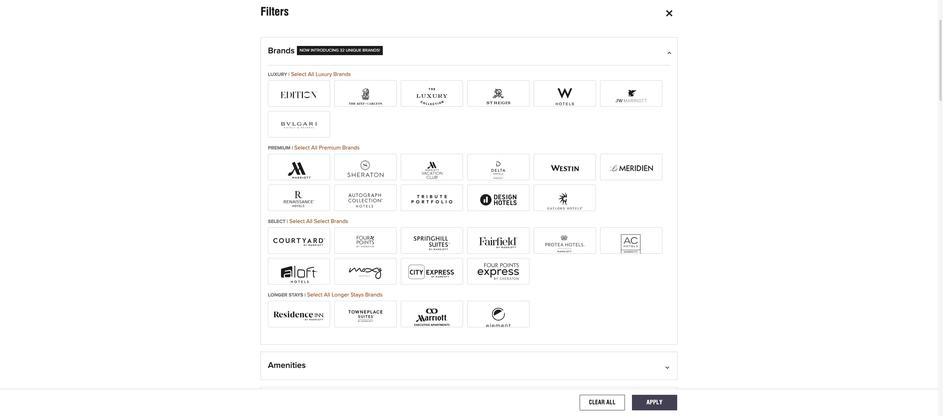 Task type: locate. For each thing, give the bounding box(es) containing it.
sioux up sitges,
[[480, 183, 494, 188]]

1 horizontal spatial (241)
[[639, 238, 651, 244]]

(241) inside "link"
[[639, 238, 651, 244]]

2 horizontal spatial by
[[521, 269, 527, 274]]

points
[[349, 238, 364, 244], [483, 269, 499, 274]]

resorts inside marriott hotels & resorts (590)
[[283, 191, 301, 197]]

four right (1327)
[[336, 238, 347, 244]]

0 horizontal spatial inn
[[303, 312, 310, 317]]

sheraton up the (146)
[[373, 238, 395, 244]]

hotels for ac
[[622, 238, 638, 244]]

marriott down the (559)
[[442, 269, 462, 274]]

design
[[474, 195, 491, 201]]

filters
[[261, 5, 289, 18]]

1 vertical spatial sheraton
[[373, 238, 395, 244]]

brands!
[[363, 48, 380, 53]]

four down sopot,
[[471, 269, 482, 274]]

regis
[[490, 91, 504, 96]]

sonoma, usa
[[480, 246, 515, 252]]

moxy hotels (146)
[[343, 269, 389, 274]]

four inside four points by sheraton (316)
[[336, 238, 347, 244]]

| right 'select' at the bottom of the page
[[287, 219, 288, 224]]

by for express
[[435, 269, 441, 274]]

1 horizontal spatial (125)
[[641, 91, 652, 96]]

inn left (919)
[[303, 312, 310, 317]]

2 vertical spatial south
[[480, 323, 495, 328]]

(70)
[[428, 191, 437, 197]]

marriott inside the marriott vacation club (70)
[[405, 164, 424, 170]]

usa up (123)
[[510, 183, 521, 188]]

2 (125) from the left
[[641, 91, 652, 96]]

hotels for element
[[495, 312, 511, 317]]

0 horizontal spatial points
[[349, 238, 364, 244]]

four points express by sheraton (1) link
[[468, 258, 530, 312]]

| right luxury
[[289, 72, 290, 77]]

1 horizontal spatial inn
[[495, 238, 502, 244]]

four inside four points express by sheraton (1)
[[471, 269, 482, 274]]

collection inside autograph collection (312)
[[367, 195, 392, 201]]

0 vertical spatial (241)
[[639, 238, 651, 244]]

0 vertical spatial points
[[349, 238, 364, 244]]

luxury up (19)
[[316, 71, 332, 77]]

1 vertical spatial points
[[483, 269, 499, 274]]

inn inside fairfield inn & suites (1321)
[[495, 238, 502, 244]]

brands for select all premium brands
[[343, 145, 360, 151]]

hotels inside marriott hotels & resorts (590)
[[299, 164, 315, 170]]

brands inside heading
[[268, 47, 295, 55]]

& inside fairfield inn & suites (1321)
[[504, 238, 507, 244]]

select right stays at the bottom of page
[[307, 292, 323, 298]]

1 vertical spatial four
[[471, 269, 482, 274]]

arrow up image
[[667, 50, 671, 55]]

2 horizontal spatial sheraton
[[484, 295, 507, 301]]

brands right premium
[[343, 145, 360, 151]]

brands for select all luxury brands
[[334, 71, 351, 77]]

0 horizontal spatial resorts
[[283, 191, 301, 197]]

marriott inside city express by marriott (153)
[[442, 269, 462, 274]]

premium
[[319, 145, 341, 151]]

| for select all premium brands
[[292, 146, 293, 151]]

1 horizontal spatial by
[[435, 269, 441, 274]]

moxy hotels (146) link
[[335, 258, 397, 285]]

hotels™
[[493, 195, 511, 201]]

1 vertical spatial collection
[[367, 195, 392, 201]]

hotels inside delta hotels and resorts (138)
[[483, 164, 499, 170]]

hotels inside westin hotels & resorts (246)
[[554, 164, 570, 170]]

w
[[549, 91, 554, 96]]

0 horizontal spatial luxury
[[316, 71, 332, 77]]

edition hotels (19) link
[[268, 80, 330, 107]]

all
[[308, 71, 314, 77], [311, 145, 318, 151], [306, 219, 313, 224], [324, 292, 330, 298], [607, 399, 616, 406]]

1 sioux from the top
[[480, 170, 494, 176]]

renaissance hotels (177)
[[269, 195, 330, 201]]

2 the from the left
[[405, 91, 415, 96]]

(241) for aloft hotels (241)
[[309, 269, 320, 274]]

express inside four points express by sheraton (1)
[[500, 269, 520, 274]]

sheraton down sousse, tunisia "link"
[[484, 295, 507, 301]]

0 horizontal spatial &
[[316, 164, 320, 170]]

1 express from the left
[[414, 269, 434, 274]]

introducing
[[311, 48, 339, 53]]

apply
[[647, 399, 663, 406]]

1 horizontal spatial collection
[[434, 91, 459, 96]]

& up (246)
[[571, 164, 575, 170]]

protea
[[543, 238, 559, 244]]

edition hotels (19)
[[275, 91, 323, 96]]

sitges,
[[480, 195, 497, 201]]

luxury inside the luxury collection (114)
[[416, 91, 433, 96]]

autograph collection (312) link
[[335, 185, 397, 238]]

collection right autograph
[[367, 195, 392, 201]]

select for select all select brands
[[290, 219, 305, 224]]

by for points
[[366, 238, 372, 244]]

suites up sonoma, usa link
[[509, 238, 524, 244]]

1 horizontal spatial &
[[504, 238, 507, 244]]

marriott down premium
[[278, 164, 298, 170]]

ac hotels (241) link
[[601, 227, 663, 254]]

south down sousse,
[[480, 297, 495, 303]]

0 horizontal spatial by
[[366, 238, 372, 244]]

points down sopot,
[[483, 269, 499, 274]]

luxury up (114)
[[416, 91, 433, 96]]

1 vertical spatial (241)
[[309, 269, 320, 274]]

towneplace suites (521)
[[336, 312, 395, 317]]

0 horizontal spatial the
[[340, 91, 349, 96]]

1 vertical spatial luxury
[[416, 91, 433, 96]]

2 horizontal spatial &
[[571, 164, 575, 170]]

hotels for delta
[[483, 164, 499, 170]]

suites left the (559)
[[430, 238, 445, 244]]

(241) right ac
[[639, 238, 651, 244]]

select for select all premium brands
[[295, 145, 310, 151]]

32
[[340, 48, 345, 53]]

sioux falls, usa link
[[480, 183, 521, 188]]

resorts inside westin hotels & resorts (246)
[[576, 164, 595, 170]]

marriott for marriott vacation club (70)
[[405, 164, 424, 170]]

1 vertical spatial inn
[[303, 312, 310, 317]]

| right premium
[[292, 146, 293, 151]]

by inside four points by sheraton (316)
[[366, 238, 372, 244]]

design hotels™ (123) link
[[468, 185, 530, 211]]

(73)
[[573, 91, 582, 96]]

marriott inside marriott hotels & resorts (590)
[[278, 164, 298, 170]]

portfolio
[[426, 195, 446, 201]]

all for premium
[[311, 145, 318, 151]]

(7)
[[582, 195, 587, 201]]

1 horizontal spatial resorts
[[511, 164, 529, 170]]

executive
[[431, 312, 454, 317]]

residence
[[275, 312, 301, 317]]

2 sioux from the top
[[480, 183, 494, 188]]

south left lake
[[480, 310, 495, 316]]

brands down 32
[[334, 71, 351, 77]]

1 horizontal spatial luxury
[[416, 91, 433, 96]]

padre
[[497, 323, 511, 328]]

hotels for w
[[555, 91, 571, 96]]

0 vertical spatial luxury
[[316, 71, 332, 77]]

city express by marriott (153) link
[[401, 258, 463, 312]]

1 horizontal spatial points
[[483, 269, 499, 274]]

0 vertical spatial sioux
[[480, 170, 494, 176]]

points for by
[[349, 238, 364, 244]]

(125) right jw
[[641, 91, 652, 96]]

2 express from the left
[[500, 269, 520, 274]]

poland
[[498, 259, 516, 265]]

0 vertical spatial south
[[480, 297, 495, 303]]

four for four points by sheraton (316)
[[336, 238, 347, 244]]

st. regis (60)
[[483, 91, 515, 96]]

2 south from the top
[[480, 310, 495, 316]]

express down poland
[[500, 269, 520, 274]]

skiathos, greece
[[480, 208, 523, 214]]

0 horizontal spatial suites
[[367, 312, 383, 317]]

vacation
[[425, 164, 447, 170]]

hotels for renaissance
[[302, 195, 318, 201]]

marriott left vacation
[[405, 164, 424, 170]]

renaissance
[[269, 195, 300, 201]]

by right italy
[[521, 269, 527, 274]]

protea hotels (64)
[[543, 238, 588, 244]]

tahoe,
[[510, 310, 527, 316]]

(125) right carlton
[[381, 91, 392, 96]]

hotels for protea
[[561, 238, 577, 244]]

hotels for aloft
[[291, 269, 307, 274]]

express right city
[[414, 269, 434, 274]]

residence inn (919) link
[[268, 301, 330, 328]]

the inside the luxury collection (114)
[[405, 91, 415, 96]]

| inside luxury | select all luxury brands
[[289, 72, 290, 77]]

brands left "(312)"
[[331, 219, 348, 224]]

resorts for delta hotels and resorts (138)
[[511, 164, 529, 170]]

resorts inside delta hotels and resorts (138)
[[511, 164, 529, 170]]

suites for (521)
[[367, 312, 383, 317]]

south lake tahoe, usa
[[480, 310, 539, 316]]

sioux down sion,
[[480, 170, 494, 176]]

& down the premium | select all premium brands at the left of page
[[316, 164, 320, 170]]

0 horizontal spatial four
[[336, 238, 347, 244]]

(125) inside the ritz-carlton (125) link
[[381, 91, 392, 96]]

usa right (107) at the bottom of the page
[[528, 310, 539, 316]]

1 vertical spatial sioux
[[480, 183, 494, 188]]

1 horizontal spatial sheraton
[[373, 238, 395, 244]]

& inside marriott hotels & resorts (590)
[[316, 164, 320, 170]]

1 vertical spatial south
[[480, 310, 495, 316]]

& up sonoma, usa link
[[504, 238, 507, 244]]

inn up sonoma, usa
[[495, 238, 502, 244]]

0 horizontal spatial express
[[414, 269, 434, 274]]

all up (1327)
[[306, 219, 313, 224]]

1 horizontal spatial the
[[405, 91, 415, 96]]

2 horizontal spatial resorts
[[576, 164, 595, 170]]

3 south from the top
[[480, 323, 495, 328]]

springhill suites (559)
[[405, 238, 460, 244]]

longer stays | select all longer stays brands
[[268, 292, 383, 298]]

1 horizontal spatial suites
[[430, 238, 445, 244]]

| right stays at the bottom of page
[[305, 293, 306, 298]]

sheraton left (442)
[[348, 164, 370, 170]]

residence inn (919)
[[275, 312, 323, 317]]

marriott down the (153)
[[410, 312, 429, 317]]

1 horizontal spatial four
[[471, 269, 482, 274]]

points down "(312)"
[[349, 238, 364, 244]]

inn
[[495, 238, 502, 244], [303, 312, 310, 317]]

by inside city express by marriott (153)
[[435, 269, 441, 274]]

1 the from the left
[[340, 91, 349, 96]]

sonoma,
[[480, 246, 502, 252]]

collection up (114)
[[434, 91, 459, 96]]

0 vertical spatial four
[[336, 238, 347, 244]]

westin hotels & resorts (246) link
[[534, 154, 596, 207]]

0 vertical spatial sheraton
[[348, 164, 370, 170]]

&
[[316, 164, 320, 170], [571, 164, 575, 170], [504, 238, 507, 244]]

bulgari (9)
[[287, 122, 312, 127]]

select up "edition hotels (19)" link
[[291, 71, 307, 77]]

brands left now at the top left
[[268, 47, 295, 55]]

srinagar, india link
[[480, 386, 516, 392]]

select
[[291, 71, 307, 77], [295, 145, 310, 151], [290, 219, 305, 224], [314, 219, 330, 224], [307, 292, 323, 298]]

0 horizontal spatial (125)
[[381, 91, 392, 96]]

select
[[268, 219, 286, 224]]

points inside four points express by sheraton (1)
[[483, 269, 499, 274]]

heading
[[268, 396, 671, 415]]

marriott for marriott executive apartments (40)
[[410, 312, 429, 317]]

le méridien (120)
[[611, 164, 653, 170]]

1 south from the top
[[480, 297, 495, 303]]

express
[[414, 269, 434, 274], [500, 269, 520, 274]]

all left premium
[[311, 145, 318, 151]]

select right premium
[[295, 145, 310, 151]]

2 horizontal spatial suites
[[509, 238, 524, 244]]

bulgaria
[[496, 234, 517, 239]]

& inside westin hotels & resorts (246)
[[571, 164, 575, 170]]

by down "(312)"
[[366, 238, 372, 244]]

| inside select | select all select brands
[[287, 219, 288, 224]]

sioux city, usa link
[[480, 170, 519, 176]]

collection
[[434, 91, 459, 96], [367, 195, 392, 201]]

hotels inside "link"
[[622, 238, 638, 244]]

0 vertical spatial inn
[[495, 238, 502, 244]]

sion,
[[480, 157, 493, 163]]

westin
[[536, 164, 552, 170]]

0 horizontal spatial (241)
[[309, 269, 320, 274]]

all inside button
[[607, 399, 616, 406]]

element hotels (107) link
[[468, 301, 530, 328]]

south for south padre island, usa
[[480, 323, 495, 328]]

1 (125) from the left
[[381, 91, 392, 96]]

jw marriott (125) link
[[601, 80, 663, 107]]

le
[[611, 164, 617, 170]]

sorrento,
[[480, 272, 504, 278]]

suites left (521)
[[367, 312, 383, 317]]

gaylord hotels (7)
[[543, 195, 587, 201]]

all right the "clear"
[[607, 399, 616, 406]]

south down 'element'
[[480, 323, 495, 328]]

0 vertical spatial collection
[[434, 91, 459, 96]]

springhill suites (559) link
[[401, 227, 463, 254]]

(241) up the longer stays | select all longer stays brands on the bottom left
[[309, 269, 320, 274]]

0 horizontal spatial collection
[[367, 195, 392, 201]]

| inside the premium | select all premium brands
[[292, 146, 293, 151]]

skiathos,
[[480, 208, 503, 214]]

usa up tahoe,
[[513, 297, 524, 303]]

springfield,
[[480, 374, 509, 379]]

select up courtyard (1327)
[[290, 219, 305, 224]]

marriott hotels & resorts (590) link
[[268, 154, 330, 207]]

points inside four points by sheraton (316)
[[349, 238, 364, 244]]

marriott inside 'marriott executive apartments (40)'
[[410, 312, 429, 317]]

edition
[[275, 91, 296, 96]]

amenities heading
[[268, 361, 671, 380]]

usa up india
[[510, 374, 522, 379]]

fairfield
[[473, 238, 493, 244]]

all up "edition hotels (19)" link
[[308, 71, 314, 77]]

gaylord
[[543, 195, 563, 201]]

1 horizontal spatial express
[[500, 269, 520, 274]]

2 vertical spatial sheraton
[[484, 295, 507, 301]]

by up the (153)
[[435, 269, 441, 274]]



Task type: describe. For each thing, give the bounding box(es) containing it.
(559)
[[447, 238, 460, 244]]

(590)
[[303, 191, 316, 197]]

tribute portfolio (121) link
[[401, 185, 463, 211]]

sion, switzerland link
[[480, 157, 524, 163]]

(246)
[[559, 191, 572, 197]]

south bend, usa
[[480, 297, 524, 303]]

premium
[[268, 146, 291, 151]]

& for westin hotels & resorts (246)
[[571, 164, 575, 170]]

the luxury collection (114) link
[[401, 80, 463, 134]]

delta hotels and resorts (138) link
[[468, 154, 530, 207]]

usa up poland
[[504, 246, 515, 252]]

westin hotels & resorts (246)
[[536, 164, 595, 197]]

srinagar, india
[[480, 386, 516, 392]]

longer
[[332, 292, 349, 298]]

aloft
[[278, 269, 290, 274]]

marriott right jw
[[620, 91, 640, 96]]

all left longer
[[324, 292, 330, 298]]

moxy
[[343, 269, 359, 274]]

srinagar,
[[480, 386, 502, 392]]

points for express
[[483, 269, 499, 274]]

marriott for marriott hotels & resorts (590)
[[278, 164, 298, 170]]

express inside city express by marriott (153)
[[414, 269, 434, 274]]

the for the ritz-carlton (125)
[[340, 91, 349, 96]]

sheraton inside four points by sheraton (316)
[[373, 238, 395, 244]]

sopot, poland link
[[480, 259, 516, 265]]

clear
[[589, 399, 605, 406]]

south padre island, usa
[[480, 323, 542, 328]]

courtyard (1327) link
[[268, 227, 330, 254]]

st. regis (60) link
[[468, 80, 530, 107]]

brands now introducing 32 unique brands!
[[268, 47, 380, 55]]

brands for select all select brands
[[331, 219, 348, 224]]

the luxury collection (114)
[[405, 91, 459, 123]]

suites inside fairfield inn & suites (1321)
[[509, 238, 524, 244]]

w hotels (73) link
[[534, 80, 596, 107]]

resorts for marriott hotels & resorts (590)
[[283, 191, 301, 197]]

sofia, bulgaria link
[[480, 234, 517, 239]]

all for select
[[306, 219, 313, 224]]

& for fairfield inn & suites (1321)
[[504, 238, 507, 244]]

usa right island,
[[531, 323, 542, 328]]

protea hotels (64) link
[[534, 227, 596, 254]]

(177)
[[319, 195, 330, 201]]

unique
[[346, 48, 362, 53]]

hotels for marriott
[[299, 164, 315, 170]]

four points express by sheraton (1)
[[471, 269, 527, 301]]

clear all button
[[580, 395, 625, 411]]

(1)
[[508, 295, 513, 301]]

select up (1327)
[[314, 219, 330, 224]]

marriott executive apartments (40) link
[[401, 301, 463, 354]]

(312)
[[360, 222, 371, 227]]

sonoma, usa link
[[480, 246, 515, 252]]

brands heading
[[268, 46, 671, 65]]

hotels for gaylord
[[564, 195, 580, 201]]

(442)
[[372, 164, 384, 170]]

(241) for ac hotels (241)
[[639, 238, 651, 244]]

switzerland
[[494, 157, 524, 163]]

sheraton inside four points express by sheraton (1)
[[484, 295, 507, 301]]

inn for residence
[[303, 312, 310, 317]]

w hotels (73)
[[549, 91, 582, 96]]

collection inside the luxury collection (114)
[[434, 91, 459, 96]]

(1321)
[[492, 265, 505, 270]]

hotels for westin
[[554, 164, 570, 170]]

autograph
[[340, 195, 366, 201]]

(123)
[[513, 195, 524, 201]]

sheraton (442) link
[[335, 154, 397, 181]]

ac
[[613, 238, 620, 244]]

now
[[300, 48, 310, 53]]

sorrento, italy
[[480, 272, 516, 278]]

city express by marriott (153)
[[403, 269, 462, 301]]

the ritz-carlton (125)
[[340, 91, 392, 96]]

gaylord hotels (7) link
[[534, 185, 596, 211]]

all for luxury
[[308, 71, 314, 77]]

the for the luxury collection (114)
[[405, 91, 415, 96]]

| inside the longer stays | select all longer stays brands
[[305, 293, 306, 298]]

sorrento, italy link
[[480, 272, 516, 278]]

suites for (559)
[[430, 238, 445, 244]]

(9)
[[306, 122, 312, 127]]

luxury
[[268, 72, 287, 77]]

by inside four points express by sheraton (1)
[[521, 269, 527, 274]]

aloft hotels (241)
[[278, 269, 320, 274]]

south for south lake tahoe, usa
[[480, 310, 495, 316]]

select all longer stays brands link
[[307, 292, 383, 298]]

four for four points express by sheraton (1)
[[471, 269, 482, 274]]

(19)
[[315, 91, 323, 96]]

island,
[[513, 323, 529, 328]]

courtyard
[[279, 238, 304, 244]]

south lake tahoe, usa link
[[480, 310, 539, 316]]

springhill
[[405, 238, 429, 244]]

sofia, bulgaria
[[480, 234, 517, 239]]

| for select all select brands
[[287, 219, 288, 224]]

(125) inside jw marriott (125) link
[[641, 91, 652, 96]]

hotels for edition
[[298, 91, 314, 96]]

south for south bend, usa
[[480, 297, 495, 303]]

usa right city,
[[508, 170, 519, 176]]

sousse,
[[480, 285, 500, 290]]

& for marriott hotels & resorts (590)
[[316, 164, 320, 170]]

spain
[[499, 195, 513, 201]]

select all premium brands link
[[295, 145, 360, 151]]

resorts for westin hotels & resorts (246)
[[576, 164, 595, 170]]

italy
[[505, 272, 516, 278]]

le méridien (120) link
[[601, 154, 663, 181]]

sopot,
[[480, 259, 497, 265]]

longer
[[268, 293, 288, 298]]

select for select all luxury brands
[[291, 71, 307, 77]]

(120)
[[641, 164, 653, 170]]

sioux for sioux city, usa
[[480, 170, 494, 176]]

brands right the stays at the left
[[366, 292, 383, 298]]

(114)
[[427, 117, 437, 123]]

bulgari
[[287, 122, 304, 127]]

marriott vacation club (70)
[[405, 164, 460, 197]]

fairfield inn & suites (1321)
[[473, 238, 524, 270]]

split,
[[480, 348, 493, 354]]

south bend, usa link
[[480, 297, 524, 303]]

inn for fairfield
[[495, 238, 502, 244]]

select all select brands link
[[290, 219, 348, 224]]

sioux for sioux falls, usa
[[480, 183, 494, 188]]

0 horizontal spatial sheraton
[[348, 164, 370, 170]]

(64)
[[578, 238, 588, 244]]

bend,
[[497, 297, 511, 303]]

delta hotels and resorts (138)
[[468, 164, 529, 197]]

hotels for moxy
[[360, 269, 376, 274]]

select all luxury brands link
[[291, 71, 351, 77]]

tribute
[[407, 195, 424, 201]]

| for select all luxury brands
[[289, 72, 290, 77]]

(1327)
[[305, 238, 319, 244]]

arrow down image
[[667, 364, 671, 370]]

stays
[[351, 292, 364, 298]]

apartments
[[413, 338, 441, 344]]

carlton
[[361, 91, 379, 96]]

marriott hotels & resorts (590)
[[278, 164, 320, 197]]



Task type: vqa. For each thing, say whether or not it's contained in the screenshot.
(241) related to Aloft Hotels (241)
yes



